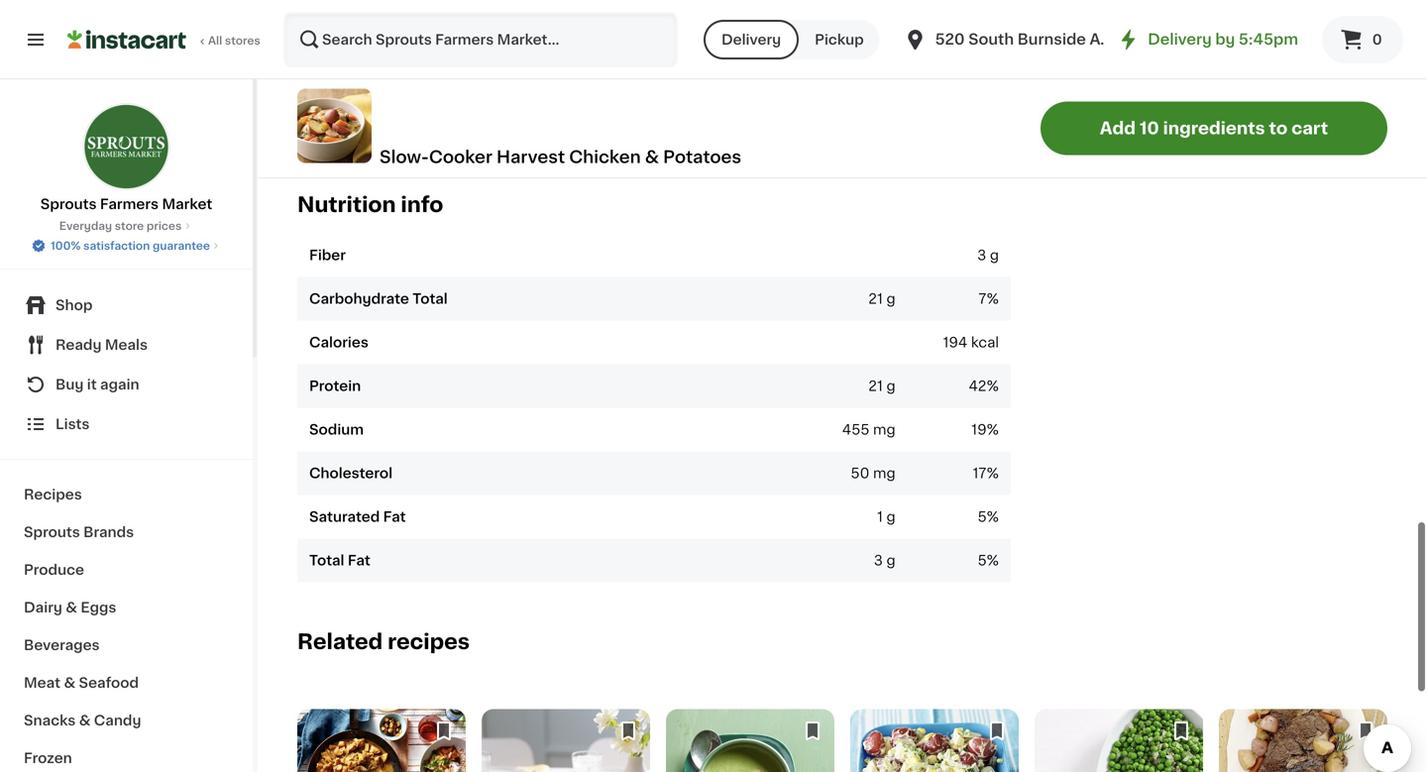 Task type: locate. For each thing, give the bounding box(es) containing it.
teaspoon up carrots,
[[347, 83, 413, 97]]

medium
[[375, 63, 432, 77]]

0 button
[[1322, 16, 1404, 63]]

1 horizontal spatial slow
[[1111, 123, 1143, 137]]

0 vertical spatial or
[[707, 123, 721, 137]]

recipes link
[[12, 476, 241, 514]]

10
[[1140, 120, 1160, 137]]

slow
[[608, 83, 639, 97], [1111, 123, 1143, 137]]

3 for from the left
[[1241, 123, 1260, 137]]

5
[[978, 510, 987, 524], [978, 554, 987, 568]]

0 horizontal spatial 1/4
[[768, 63, 788, 77]]

0 vertical spatial cooker.
[[643, 83, 694, 97]]

stir for pepper;
[[476, 63, 498, 77]]

0 horizontal spatial total
[[309, 554, 344, 568]]

cooker.
[[643, 83, 694, 97], [1147, 123, 1197, 137]]

0 horizontal spatial a
[[363, 63, 371, 77]]

%
[[987, 292, 999, 306], [987, 379, 999, 393], [987, 423, 999, 437], [987, 467, 999, 481], [987, 510, 999, 524], [987, 554, 999, 568]]

1 horizontal spatial until
[[965, 83, 995, 97]]

beverages
[[24, 638, 100, 652]]

1 horizontal spatial or
[[892, 143, 906, 156]]

fat right the saturated
[[383, 510, 406, 524]]

kcal
[[971, 336, 999, 350]]

0 vertical spatial 3 g
[[978, 249, 999, 262]]

0 vertical spatial 5 %
[[978, 510, 999, 524]]

slow up garlic,
[[608, 83, 639, 97]]

2 for from the left
[[778, 123, 798, 137]]

for left 6
[[778, 123, 798, 137]]

6 % from the top
[[987, 554, 999, 568]]

0 vertical spatial total
[[413, 292, 448, 306]]

1 horizontal spatial in
[[1069, 123, 1081, 137]]

0 horizontal spatial until
[[910, 143, 940, 156]]

0 horizontal spatial or
[[707, 123, 721, 137]]

for
[[629, 123, 648, 137], [778, 123, 798, 137], [1241, 123, 1260, 137]]

sprouts for sprouts brands
[[24, 525, 80, 539]]

0 vertical spatial slow
[[608, 83, 639, 97]]

the up add
[[1097, 103, 1120, 117]]

1 horizontal spatial together
[[1026, 63, 1087, 77]]

flour,
[[729, 63, 764, 77]]

salt inside the in a medium bowl, stir together chicken, 2 tablespoons flour, 1/4 teaspoon salt and the pepper; add to slow cooker. stir in potatoes, carrots, celery, onion, mushrooms, garlic, 1/2 teaspoon thyme, sage and broth. cover and cook on high for 4 hours or on low for 6 hours.
[[417, 83, 442, 97]]

snacks & candy link
[[12, 702, 241, 740]]

high
[[592, 123, 625, 137]]

sprouts down 'recipes'
[[24, 525, 80, 539]]

the up push
[[1090, 63, 1113, 77]]

salt up celery,
[[417, 83, 442, 97]]

south
[[969, 32, 1014, 47]]

the right whisk
[[998, 103, 1021, 117]]

0 horizontal spatial 2
[[627, 63, 636, 77]]

1 vertical spatial 5
[[978, 554, 987, 568]]

0 vertical spatial until
[[965, 83, 995, 97]]

stir down south on the right of page
[[1001, 63, 1023, 77]]

the inside the in a medium bowl, stir together chicken, 2 tablespoons flour, 1/4 teaspoon salt and the pepper; add to slow cooker. stir in potatoes, carrots, celery, onion, mushrooms, garlic, 1/2 teaspoon thyme, sage and broth. cover and cook on high for 4 hours or on low for 6 hours.
[[475, 83, 498, 97]]

1/2
[[636, 103, 655, 117]]

slow down push
[[1111, 123, 1143, 137]]

salt
[[417, 83, 442, 97], [1327, 103, 1352, 117]]

a left the small
[[909, 63, 917, 77]]

cooker
[[429, 149, 493, 166]]

the right into
[[1001, 123, 1024, 137]]

2 horizontal spatial teaspoon
[[1220, 103, 1286, 117]]

1 5 % from the top
[[978, 510, 999, 524]]

1 together from the left
[[501, 63, 562, 77]]

sprouts farmers market logo image
[[83, 103, 170, 190]]

1 mg from the top
[[873, 423, 896, 437]]

stir up "onion,"
[[476, 63, 498, 77]]

5:45pm
[[1239, 32, 1299, 47]]

beverages link
[[12, 627, 241, 664]]

7 %
[[979, 292, 999, 306]]

stores
[[225, 35, 260, 46]]

2 21 g from the top
[[869, 379, 896, 393]]

it
[[87, 378, 97, 392]]

mushrooms,
[[500, 103, 587, 117]]

0 horizontal spatial on
[[571, 123, 589, 137]]

0 vertical spatial 5
[[978, 510, 987, 524]]

0 vertical spatial salt
[[417, 83, 442, 97]]

2 horizontal spatial to
[[1312, 83, 1326, 97]]

on left low
[[725, 123, 743, 137]]

3 up 7
[[978, 249, 987, 262]]

a for medium
[[363, 63, 371, 77]]

in inside in a small bowl, stir together the remaining 1 tablespoon flour and the butter until a paste forms. push the chicken and veggies to one side and whisk the paste and the remaining 1/4 teaspoon each salt and thyme into the liquid in the slow cooker. cook for 1 more hour or until thickened.
[[892, 63, 905, 77]]

1 horizontal spatial 1/4
[[1196, 103, 1216, 117]]

2 5 % from the top
[[978, 554, 999, 568]]

g down the 50 mg
[[887, 510, 896, 524]]

2 horizontal spatial for
[[1241, 123, 1260, 137]]

194 kcal
[[943, 336, 999, 350]]

remaining up push
[[1117, 63, 1186, 77]]

21 g for 42 %
[[869, 379, 896, 393]]

1 vertical spatial in
[[1069, 123, 1081, 137]]

0 horizontal spatial in
[[724, 83, 737, 97]]

1 21 from the top
[[869, 292, 883, 306]]

1 horizontal spatial stir
[[1001, 63, 1023, 77]]

cooker. down chicken
[[1147, 123, 1197, 137]]

a down south on the right of page
[[999, 83, 1007, 97]]

0 horizontal spatial for
[[629, 123, 648, 137]]

eggs
[[81, 601, 116, 615]]

0 horizontal spatial to
[[590, 83, 604, 97]]

3 g up 7 %
[[978, 249, 999, 262]]

in right liquid
[[1069, 123, 1081, 137]]

potatoes,
[[740, 83, 807, 97]]

delivery up flour,
[[722, 33, 781, 47]]

0 horizontal spatial together
[[501, 63, 562, 77]]

0 horizontal spatial in
[[347, 63, 360, 77]]

together for add
[[501, 63, 562, 77]]

1 horizontal spatial a
[[909, 63, 917, 77]]

17
[[973, 467, 987, 481]]

for right cook
[[1241, 123, 1260, 137]]

avenue
[[1090, 32, 1147, 47]]

sprouts farmers market
[[40, 197, 212, 211]]

3 g
[[978, 249, 999, 262], [874, 554, 896, 568]]

2 5 from the top
[[978, 554, 987, 568]]

for left 4
[[629, 123, 648, 137]]

0 vertical spatial 21 g
[[869, 292, 896, 306]]

dairy
[[24, 601, 62, 615]]

together up forms.
[[1026, 63, 1087, 77]]

0 vertical spatial in
[[724, 83, 737, 97]]

remaining up 10
[[1124, 103, 1193, 117]]

1 down the 50 mg
[[877, 510, 883, 524]]

in inside the in a medium bowl, stir together chicken, 2 tablespoons flour, 1/4 teaspoon salt and the pepper; add to slow cooker. stir in potatoes, carrots, celery, onion, mushrooms, garlic, 1/2 teaspoon thyme, sage and broth. cover and cook on high for 4 hours or on low for 6 hours.
[[347, 63, 360, 77]]

protein
[[309, 379, 361, 393]]

1/4 up add 10 ingredients to cart
[[1196, 103, 1216, 117]]

1 vertical spatial fat
[[348, 554, 371, 568]]

1 horizontal spatial bowl,
[[960, 63, 997, 77]]

a inside the in a medium bowl, stir together chicken, 2 tablespoons flour, 1/4 teaspoon salt and the pepper; add to slow cooker. stir in potatoes, carrots, celery, onion, mushrooms, garlic, 1/2 teaspoon thyme, sage and broth. cover and cook on high for 4 hours or on low for 6 hours.
[[363, 63, 371, 77]]

forms.
[[1054, 83, 1098, 97]]

hours
[[664, 123, 704, 137]]

2 right 'chicken,' at the left top
[[627, 63, 636, 77]]

delivery inside "link"
[[1148, 32, 1212, 47]]

21 for 7
[[869, 292, 883, 306]]

& left the candy
[[79, 714, 91, 728]]

5 % from the top
[[987, 510, 999, 524]]

delivery by 5:45pm link
[[1117, 28, 1299, 52]]

0 vertical spatial remaining
[[1117, 63, 1186, 77]]

0 horizontal spatial cooker.
[[643, 83, 694, 97]]

mg for 50 mg
[[873, 467, 896, 481]]

0 horizontal spatial fat
[[348, 554, 371, 568]]

cooker. inside the in a medium bowl, stir together chicken, 2 tablespoons flour, 1/4 teaspoon salt and the pepper; add to slow cooker. stir in potatoes, carrots, celery, onion, mushrooms, garlic, 1/2 teaspoon thyme, sage and broth. cover and cook on high for 4 hours or on low for 6 hours.
[[643, 83, 694, 97]]

None search field
[[284, 12, 678, 67]]

produce
[[24, 563, 84, 577]]

1 vertical spatial total
[[309, 554, 344, 568]]

1 vertical spatial 21
[[869, 379, 883, 393]]

0 vertical spatial 3
[[978, 249, 987, 262]]

0 vertical spatial 1/4
[[768, 63, 788, 77]]

2 bowl, from the left
[[960, 63, 997, 77]]

2 21 from the top
[[869, 379, 883, 393]]

in for in a small bowl, stir together the remaining 1 tablespoon flour and the butter until a paste forms. push the chicken and veggies to one side and whisk the paste and the remaining 1/4 teaspoon each salt and thyme into the liquid in the slow cooker. cook for 1 more hour or until thickened.
[[892, 63, 905, 77]]

0 vertical spatial 21
[[869, 292, 883, 306]]

add
[[1100, 120, 1136, 137]]

0 horizontal spatial stir
[[476, 63, 498, 77]]

1 horizontal spatial total
[[413, 292, 448, 306]]

1 vertical spatial sprouts
[[24, 525, 80, 539]]

a
[[363, 63, 371, 77], [909, 63, 917, 77], [999, 83, 1007, 97]]

% for cholesterol
[[987, 467, 999, 481]]

1 horizontal spatial delivery
[[1148, 32, 1212, 47]]

21 for 42
[[869, 379, 883, 393]]

g left 7
[[887, 292, 896, 306]]

lists link
[[12, 404, 241, 444]]

side
[[892, 103, 922, 117]]

a left medium
[[363, 63, 371, 77]]

sprouts up everyday
[[40, 197, 97, 211]]

bowl, down south on the right of page
[[960, 63, 997, 77]]

and up one
[[1317, 63, 1343, 77]]

0 horizontal spatial 3 g
[[874, 554, 896, 568]]

in left the small
[[892, 63, 905, 77]]

delivery inside button
[[722, 33, 781, 47]]

small
[[920, 63, 957, 77]]

1 horizontal spatial cooker.
[[1147, 123, 1197, 137]]

1 21 g from the top
[[869, 292, 896, 306]]

1 left the more
[[1264, 123, 1270, 137]]

delivery left the by
[[1148, 32, 1212, 47]]

bowl,
[[435, 63, 472, 77], [960, 63, 997, 77]]

until down thyme
[[910, 143, 940, 156]]

cook
[[1201, 123, 1238, 137]]

in inside in a small bowl, stir together the remaining 1 tablespoon flour and the butter until a paste forms. push the chicken and veggies to one side and whisk the paste and the remaining 1/4 teaspoon each salt and thyme into the liquid in the slow cooker. cook for 1 more hour or until thickened.
[[1069, 123, 1081, 137]]

4 % from the top
[[987, 467, 999, 481]]

stir inside the in a medium bowl, stir together chicken, 2 tablespoons flour, 1/4 teaspoon salt and the pepper; add to slow cooker. stir in potatoes, carrots, celery, onion, mushrooms, garlic, 1/2 teaspoon thyme, sage and broth. cover and cook on high for 4 hours or on low for 6 hours.
[[476, 63, 498, 77]]

salt down one
[[1327, 103, 1352, 117]]

1 vertical spatial cooker.
[[1147, 123, 1197, 137]]

1 vertical spatial until
[[910, 143, 940, 156]]

0 vertical spatial fat
[[383, 510, 406, 524]]

1 vertical spatial 21 g
[[869, 379, 896, 393]]

& for candy
[[79, 714, 91, 728]]

50 mg
[[851, 467, 896, 481]]

together
[[501, 63, 562, 77], [1026, 63, 1087, 77]]

or down side
[[892, 143, 906, 156]]

1 vertical spatial 5 %
[[978, 554, 999, 568]]

42
[[969, 379, 987, 393]]

1 in from the left
[[347, 63, 360, 77]]

the up "onion,"
[[475, 83, 498, 97]]

g for saturated
[[887, 510, 896, 524]]

teaspoon down veggies
[[1220, 103, 1286, 117]]

in right 'stir'
[[724, 83, 737, 97]]

1 vertical spatial mg
[[873, 467, 896, 481]]

0 vertical spatial sprouts
[[40, 197, 97, 211]]

2 together from the left
[[1026, 63, 1087, 77]]

sprouts farmers market link
[[40, 103, 212, 214]]

and down butter
[[925, 103, 951, 117]]

teaspoon
[[347, 83, 413, 97], [659, 103, 725, 117], [1220, 103, 1286, 117]]

1 vertical spatial 1/4
[[1196, 103, 1216, 117]]

mg right 50
[[873, 467, 896, 481]]

1 vertical spatial remaining
[[1124, 103, 1193, 117]]

3 % from the top
[[987, 423, 999, 437]]

g down 1 g
[[887, 554, 896, 568]]

1 horizontal spatial to
[[1269, 120, 1288, 137]]

liquid
[[1027, 123, 1065, 137]]

bowl, inside the in a medium bowl, stir together chicken, 2 tablespoons flour, 1/4 teaspoon salt and the pepper; add to slow cooker. stir in potatoes, carrots, celery, onion, mushrooms, garlic, 1/2 teaspoon thyme, sage and broth. cover and cook on high for 4 hours or on low for 6 hours.
[[435, 63, 472, 77]]

1 horizontal spatial 2
[[854, 69, 863, 83]]

and up "onion,"
[[445, 83, 472, 97]]

1 5 from the top
[[978, 510, 987, 524]]

0 horizontal spatial slow
[[608, 83, 639, 97]]

1/4 inside the in a medium bowl, stir together chicken, 2 tablespoons flour, 1/4 teaspoon salt and the pepper; add to slow cooker. stir in potatoes, carrots, celery, onion, mushrooms, garlic, 1/2 teaspoon thyme, sage and broth. cover and cook on high for 4 hours or on low for 6 hours.
[[768, 63, 788, 77]]

3 down 1 g
[[874, 554, 883, 568]]

brands
[[83, 525, 134, 539]]

dairy & eggs link
[[12, 589, 241, 627]]

2 stir from the left
[[1001, 63, 1023, 77]]

1/4 up "potatoes,"
[[768, 63, 788, 77]]

together inside in a small bowl, stir together the remaining 1 tablespoon flour and the butter until a paste forms. push the chicken and veggies to one side and whisk the paste and the remaining 1/4 teaspoon each salt and thyme into the liquid in the slow cooker. cook for 1 more hour or until thickened.
[[1026, 63, 1087, 77]]

cooker. down tablespoons
[[643, 83, 694, 97]]

2
[[627, 63, 636, 77], [854, 69, 863, 83]]

in up carrots,
[[347, 63, 360, 77]]

instructions
[[297, 6, 431, 27]]

1 vertical spatial 3 g
[[874, 554, 896, 568]]

recipe card group
[[297, 710, 466, 772], [482, 710, 650, 772], [666, 710, 835, 772], [851, 710, 1019, 772], [1035, 710, 1203, 772], [1219, 710, 1388, 772]]

1 horizontal spatial for
[[778, 123, 798, 137]]

& left eggs
[[66, 601, 77, 615]]

5 %
[[978, 510, 999, 524], [978, 554, 999, 568]]

buy
[[56, 378, 84, 392]]

2 in from the left
[[892, 63, 905, 77]]

0 horizontal spatial salt
[[417, 83, 442, 97]]

instacart logo image
[[67, 28, 186, 52]]

cover
[[459, 123, 500, 137]]

hour
[[1313, 123, 1344, 137]]

fat for saturated fat
[[383, 510, 406, 524]]

g
[[990, 249, 999, 262], [887, 292, 896, 306], [887, 379, 896, 393], [887, 510, 896, 524], [887, 554, 896, 568]]

fat down saturated fat on the bottom left of page
[[348, 554, 371, 568]]

1 on from the left
[[571, 123, 589, 137]]

2 inside the in a medium bowl, stir together chicken, 2 tablespoons flour, 1/4 teaspoon salt and the pepper; add to slow cooker. stir in potatoes, carrots, celery, onion, mushrooms, garlic, 1/2 teaspoon thyme, sage and broth. cover and cook on high for 4 hours or on low for 6 hours.
[[627, 63, 636, 77]]

fat for total fat
[[348, 554, 371, 568]]

together inside the in a medium bowl, stir together chicken, 2 tablespoons flour, 1/4 teaspoon salt and the pepper; add to slow cooker. stir in potatoes, carrots, celery, onion, mushrooms, garlic, 1/2 teaspoon thyme, sage and broth. cover and cook on high for 4 hours or on low for 6 hours.
[[501, 63, 562, 77]]

& right meat
[[64, 676, 75, 690]]

delivery for delivery
[[722, 33, 781, 47]]

1 horizontal spatial 3 g
[[978, 249, 999, 262]]

one
[[1330, 83, 1356, 97]]

on left "high"
[[571, 123, 589, 137]]

1 stir from the left
[[476, 63, 498, 77]]

stir inside in a small bowl, stir together the remaining 1 tablespoon flour and the butter until a paste forms. push the chicken and veggies to one side and whisk the paste and the remaining 1/4 teaspoon each salt and thyme into the liquid in the slow cooker. cook for 1 more hour or until thickened.
[[1001, 63, 1023, 77]]

or inside in a small bowl, stir together the remaining 1 tablespoon flour and the butter until a paste forms. push the chicken and veggies to one side and whisk the paste and the remaining 1/4 teaspoon each salt and thyme into the liquid in the slow cooker. cook for 1 more hour or until thickened.
[[892, 143, 906, 156]]

1 horizontal spatial fat
[[383, 510, 406, 524]]

2 recipe card group from the left
[[482, 710, 650, 772]]

100%
[[51, 240, 81, 251]]

1 horizontal spatial on
[[725, 123, 743, 137]]

delivery for delivery by 5:45pm
[[1148, 32, 1212, 47]]

on
[[571, 123, 589, 137], [725, 123, 743, 137]]

total down the saturated
[[309, 554, 344, 568]]

1 recipe card group from the left
[[297, 710, 466, 772]]

bowl, inside in a small bowl, stir together the remaining 1 tablespoon flour and the butter until a paste forms. push the chicken and veggies to one side and whisk the paste and the remaining 1/4 teaspoon each salt and thyme into the liquid in the slow cooker. cook for 1 more hour or until thickened.
[[960, 63, 997, 77]]

teaspoon up hours
[[659, 103, 725, 117]]

1/4
[[768, 63, 788, 77], [1196, 103, 1216, 117]]

sprouts brands link
[[12, 514, 241, 551]]

1 vertical spatial salt
[[1327, 103, 1352, 117]]

delivery by 5:45pm
[[1148, 32, 1299, 47]]

1/4 inside in a small bowl, stir together the remaining 1 tablespoon flour and the butter until a paste forms. push the chicken and veggies to one side and whisk the paste and the remaining 1/4 teaspoon each salt and thyme into the liquid in the slow cooker. cook for 1 more hour or until thickened.
[[1196, 103, 1216, 117]]

100% satisfaction guarantee button
[[31, 234, 222, 254]]

1 vertical spatial or
[[892, 143, 906, 156]]

1 horizontal spatial salt
[[1327, 103, 1352, 117]]

1 vertical spatial 3
[[874, 554, 883, 568]]

0 horizontal spatial 3
[[874, 554, 883, 568]]

total right the carbohydrate
[[413, 292, 448, 306]]

bowl, up "onion,"
[[435, 63, 472, 77]]

broth.
[[414, 123, 455, 137]]

1 horizontal spatial 3
[[978, 249, 987, 262]]

low
[[746, 123, 775, 137]]

pickup
[[815, 33, 864, 47]]

prices
[[147, 221, 182, 231]]

remaining
[[1117, 63, 1186, 77], [1124, 103, 1193, 117]]

0 vertical spatial mg
[[873, 423, 896, 437]]

to up each
[[1312, 83, 1326, 97]]

sprouts brands
[[24, 525, 134, 539]]

mg right 455
[[873, 423, 896, 437]]

0 horizontal spatial teaspoon
[[347, 83, 413, 97]]

calories
[[309, 336, 369, 350]]

2 mg from the top
[[873, 467, 896, 481]]

or up potatoes
[[707, 123, 721, 137]]

0 horizontal spatial bowl,
[[435, 63, 472, 77]]

1 horizontal spatial in
[[892, 63, 905, 77]]

3 for fiber
[[978, 249, 987, 262]]

1 bowl, from the left
[[435, 63, 472, 77]]

teaspoon inside in a small bowl, stir together the remaining 1 tablespoon flour and the butter until a paste forms. push the chicken and veggies to one side and whisk the paste and the remaining 1/4 teaspoon each salt and thyme into the liquid in the slow cooker. cook for 1 more hour or until thickened.
[[1220, 103, 1286, 117]]

the down forms.
[[1085, 123, 1108, 137]]

the up side
[[892, 83, 915, 97]]

together up pepper;
[[501, 63, 562, 77]]

520
[[936, 32, 965, 47]]

0
[[1373, 33, 1383, 47]]

total
[[413, 292, 448, 306], [309, 554, 344, 568]]

each
[[1289, 103, 1324, 117]]

to left cart
[[1269, 120, 1288, 137]]

3 g down 1 g
[[874, 554, 896, 568]]

21 g for 7 %
[[869, 292, 896, 306]]

g for total
[[887, 554, 896, 568]]

2 % from the top
[[987, 379, 999, 393]]

pickup button
[[799, 20, 880, 59]]

to down 'chicken,' at the left top
[[590, 83, 604, 97]]

0 horizontal spatial delivery
[[722, 33, 781, 47]]

2 down pickup button at the top right of the page
[[854, 69, 863, 83]]

fiber
[[309, 249, 346, 262]]

or inside the in a medium bowl, stir together chicken, 2 tablespoons flour, 1/4 teaspoon salt and the pepper; add to slow cooker. stir in potatoes, carrots, celery, onion, mushrooms, garlic, 1/2 teaspoon thyme, sage and broth. cover and cook on high for 4 hours or on low for 6 hours.
[[707, 123, 721, 137]]

until up whisk
[[965, 83, 995, 97]]

1 % from the top
[[987, 292, 999, 306]]

1 vertical spatial slow
[[1111, 123, 1143, 137]]



Task type: vqa. For each thing, say whether or not it's contained in the screenshot.


Task type: describe. For each thing, give the bounding box(es) containing it.
5 for 1 g
[[978, 510, 987, 524]]

tablespoon
[[1199, 63, 1278, 77]]

& down 4
[[645, 149, 659, 166]]

nutrition
[[297, 194, 396, 215]]

snacks
[[24, 714, 76, 728]]

delivery button
[[704, 20, 799, 59]]

6 recipe card group from the left
[[1219, 710, 1388, 772]]

& for eggs
[[66, 601, 77, 615]]

hours.
[[347, 143, 390, 156]]

1 down instructions
[[310, 69, 316, 83]]

5 % for 3 g
[[978, 554, 999, 568]]

service type group
[[704, 20, 880, 59]]

bowl, for and
[[435, 63, 472, 77]]

mg for 455 mg
[[873, 423, 896, 437]]

1 horizontal spatial teaspoon
[[659, 103, 725, 117]]

everyday store prices
[[59, 221, 182, 231]]

recipes
[[24, 488, 82, 502]]

19
[[972, 423, 987, 437]]

meat & seafood
[[24, 676, 139, 690]]

3 for total fat
[[874, 554, 883, 568]]

carrots,
[[347, 103, 400, 117]]

nutrition info
[[297, 194, 444, 215]]

455 mg
[[842, 423, 896, 437]]

5 recipe card group from the left
[[1035, 710, 1203, 772]]

g up 7 %
[[990, 249, 999, 262]]

42 %
[[969, 379, 999, 393]]

onion,
[[454, 103, 497, 117]]

slow inside in a small bowl, stir together the remaining 1 tablespoon flour and the butter until a paste forms. push the chicken and veggies to one side and whisk the paste and the remaining 1/4 teaspoon each salt and thyme into the liquid in the slow cooker. cook for 1 more hour or until thickened.
[[1111, 123, 1143, 137]]

produce link
[[12, 551, 241, 589]]

the right push
[[1139, 83, 1162, 97]]

and up harvest
[[504, 123, 530, 137]]

into
[[971, 123, 997, 137]]

7
[[979, 292, 987, 306]]

5 % for 1 g
[[978, 510, 999, 524]]

thickened.
[[944, 143, 1017, 156]]

info
[[401, 194, 444, 215]]

more
[[1273, 123, 1309, 137]]

chicken
[[1166, 83, 1220, 97]]

salt inside in a small bowl, stir together the remaining 1 tablespoon flour and the butter until a paste forms. push the chicken and veggies to one side and whisk the paste and the remaining 1/4 teaspoon each salt and thyme into the liquid in the slow cooker. cook for 1 more hour or until thickened.
[[1327, 103, 1352, 117]]

everyday
[[59, 221, 112, 231]]

in inside the in a medium bowl, stir together chicken, 2 tablespoons flour, 1/4 teaspoon salt and the pepper; add to slow cooker. stir in potatoes, carrots, celery, onion, mushrooms, garlic, 1/2 teaspoon thyme, sage and broth. cover and cook on high for 4 hours or on low for 6 hours.
[[724, 83, 737, 97]]

% for protein
[[987, 379, 999, 393]]

3 g for total fat
[[874, 554, 896, 568]]

thyme
[[922, 123, 967, 137]]

seafood
[[79, 676, 139, 690]]

meals
[[105, 338, 148, 352]]

store
[[115, 221, 144, 231]]

520 south burnside avenue button
[[904, 12, 1147, 67]]

cart
[[1292, 120, 1329, 137]]

slow-
[[380, 149, 429, 166]]

bowl, for butter
[[960, 63, 997, 77]]

add
[[559, 83, 586, 97]]

whisk
[[955, 103, 994, 117]]

everyday store prices link
[[59, 218, 194, 234]]

snacks & candy
[[24, 714, 141, 728]]

carbohydrate
[[309, 292, 409, 306]]

2 on from the left
[[725, 123, 743, 137]]

and down side
[[892, 123, 918, 137]]

ready meals
[[56, 338, 148, 352]]

0 vertical spatial paste
[[1011, 83, 1050, 97]]

sprouts for sprouts farmers market
[[40, 197, 97, 211]]

% for total fat
[[987, 554, 999, 568]]

a for small
[[909, 63, 917, 77]]

lists
[[56, 417, 90, 431]]

recipes
[[388, 632, 470, 653]]

g for carbohydrate
[[887, 292, 896, 306]]

dairy & eggs
[[24, 601, 116, 615]]

5 for 3 g
[[978, 554, 987, 568]]

total fat
[[309, 554, 371, 568]]

slow inside the in a medium bowl, stir together chicken, 2 tablespoons flour, 1/4 teaspoon salt and the pepper; add to slow cooker. stir in potatoes, carrots, celery, onion, mushrooms, garlic, 1/2 teaspoon thyme, sage and broth. cover and cook on high for 4 hours or on low for 6 hours.
[[608, 83, 639, 97]]

4 recipe card group from the left
[[851, 710, 1019, 772]]

slow-cooker harvest chicken & potatoes
[[380, 149, 742, 166]]

shop link
[[12, 286, 241, 325]]

19 %
[[972, 423, 999, 437]]

sodium
[[309, 423, 364, 437]]

market
[[162, 197, 212, 211]]

% for carbohydrate total
[[987, 292, 999, 306]]

stir for a
[[1001, 63, 1023, 77]]

455
[[842, 423, 870, 437]]

harvest
[[497, 149, 565, 166]]

Search field
[[286, 14, 676, 65]]

1 up chicken
[[1190, 63, 1195, 77]]

burnside
[[1018, 32, 1086, 47]]

3 g for fiber
[[978, 249, 999, 262]]

1 vertical spatial paste
[[1024, 103, 1064, 117]]

guarantee
[[153, 240, 210, 251]]

and down tablespoon
[[1224, 83, 1250, 97]]

again
[[100, 378, 139, 392]]

candy
[[94, 714, 141, 728]]

stir
[[697, 83, 721, 97]]

meat
[[24, 676, 61, 690]]

17 %
[[973, 467, 999, 481]]

meat & seafood link
[[12, 664, 241, 702]]

potatoes
[[663, 149, 742, 166]]

ready
[[56, 338, 102, 352]]

3 recipe card group from the left
[[666, 710, 835, 772]]

194
[[943, 336, 968, 350]]

and down forms.
[[1067, 103, 1093, 117]]

satisfaction
[[83, 240, 150, 251]]

farmers
[[100, 197, 159, 211]]

frozen
[[24, 751, 72, 765]]

cooker. inside in a small bowl, stir together the remaining 1 tablespoon flour and the butter until a paste forms. push the chicken and veggies to one side and whisk the paste and the remaining 1/4 teaspoon each salt and thyme into the liquid in the slow cooker. cook for 1 more hour or until thickened.
[[1147, 123, 1197, 137]]

cook
[[533, 123, 568, 137]]

& for seafood
[[64, 676, 75, 690]]

% for saturated fat
[[987, 510, 999, 524]]

related recipes
[[297, 632, 470, 653]]

cholesterol
[[309, 467, 393, 481]]

g up 455 mg
[[887, 379, 896, 393]]

thyme,
[[728, 103, 777, 117]]

buy it again
[[56, 378, 139, 392]]

garlic,
[[590, 103, 632, 117]]

2 horizontal spatial a
[[999, 83, 1007, 97]]

to inside in a small bowl, stir together the remaining 1 tablespoon flour and the butter until a paste forms. push the chicken and veggies to one side and whisk the paste and the remaining 1/4 teaspoon each salt and thyme into the liquid in the slow cooker. cook for 1 more hour or until thickened.
[[1312, 83, 1326, 97]]

related
[[297, 632, 383, 653]]

in a small bowl, stir together the remaining 1 tablespoon flour and the butter until a paste forms. push the chicken and veggies to one side and whisk the paste and the remaining 1/4 teaspoon each salt and thyme into the liquid in the slow cooker. cook for 1 more hour or until thickened.
[[892, 63, 1356, 156]]

together for paste
[[1026, 63, 1087, 77]]

buy it again link
[[12, 365, 241, 404]]

to inside the in a medium bowl, stir together chicken, 2 tablespoons flour, 1/4 teaspoon salt and the pepper; add to slow cooker. stir in potatoes, carrots, celery, onion, mushrooms, garlic, 1/2 teaspoon thyme, sage and broth. cover and cook on high for 4 hours or on low for 6 hours.
[[590, 83, 604, 97]]

in for in a medium bowl, stir together chicken, 2 tablespoons flour, 1/4 teaspoon salt and the pepper; add to slow cooker. stir in potatoes, carrots, celery, onion, mushrooms, garlic, 1/2 teaspoon thyme, sage and broth. cover and cook on high for 4 hours or on low for 6 hours.
[[347, 63, 360, 77]]

to inside button
[[1269, 120, 1288, 137]]

1 for from the left
[[629, 123, 648, 137]]

% for sodium
[[987, 423, 999, 437]]

carbohydrate total
[[309, 292, 448, 306]]

in a medium bowl, stir together chicken, 2 tablespoons flour, 1/4 teaspoon salt and the pepper; add to slow cooker. stir in potatoes, carrots, celery, onion, mushrooms, garlic, 1/2 teaspoon thyme, sage and broth. cover and cook on high for 4 hours or on low for 6 hours.
[[347, 63, 810, 156]]

push
[[1101, 83, 1136, 97]]

for inside in a small bowl, stir together the remaining 1 tablespoon flour and the butter until a paste forms. push the chicken and veggies to one side and whisk the paste and the remaining 1/4 teaspoon each salt and thyme into the liquid in the slow cooker. cook for 1 more hour or until thickened.
[[1241, 123, 1260, 137]]

and up slow-
[[384, 123, 410, 137]]



